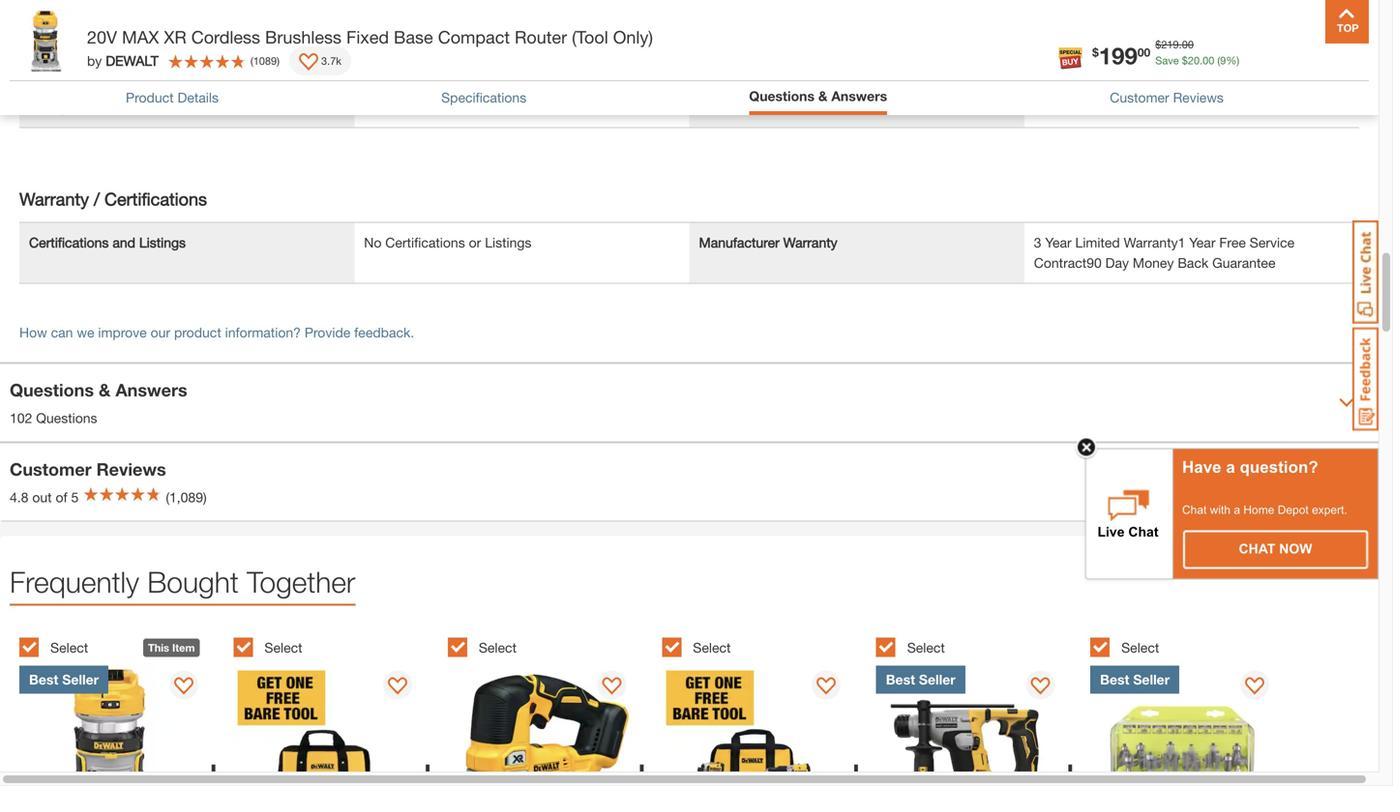 Task type: vqa. For each thing, say whether or not it's contained in the screenshot.
by
yes



Task type: locate. For each thing, give the bounding box(es) containing it.
customer reviews up 5
[[10, 459, 166, 480]]

3 seller from the left
[[1133, 672, 1170, 688]]

tool
[[29, 58, 54, 74], [1076, 58, 1101, 74]]

display image
[[388, 678, 408, 697], [602, 678, 622, 697], [817, 678, 836, 697], [1031, 678, 1050, 697]]

1089
[[253, 54, 277, 67]]

1 vertical spatial customer
[[10, 459, 92, 480]]

0 horizontal spatial $
[[1092, 45, 1099, 59]]

4 display image from the left
[[1031, 678, 1050, 697]]

1 vertical spatial questions
[[10, 380, 94, 400]]

together
[[247, 565, 355, 599]]

this
[[148, 642, 169, 654]]

1 select from the left
[[50, 640, 88, 656]]

have a question?
[[1182, 458, 1319, 477]]

tool only| kit
[[29, 58, 108, 74]]

best
[[29, 672, 58, 688], [886, 672, 915, 688], [1100, 672, 1130, 688]]

product details button
[[126, 87, 219, 108], [126, 87, 219, 108]]

0 horizontal spatial listings
[[139, 234, 186, 250]]

$
[[1155, 38, 1161, 51], [1092, 45, 1099, 59], [1182, 54, 1188, 67]]

2 best from the left
[[886, 672, 915, 688]]

tool right power
[[1076, 58, 1101, 74]]

best seller for atomic 20v max cordless brushless ultra-compact 5/8 in. sds plus hammer drill (tool only) image
[[886, 672, 956, 688]]

6 select from the left
[[1122, 640, 1159, 656]]

0 horizontal spatial year
[[1045, 234, 1072, 250]]

chat
[[1239, 542, 1276, 557]]

select inside 4 / 6 group
[[693, 640, 731, 656]]

2 horizontal spatial display image
[[1245, 678, 1265, 697]]

2 horizontal spatial $
[[1182, 54, 1188, 67]]

a right have
[[1226, 458, 1235, 477]]

certifications down / on the top left of page
[[29, 234, 109, 250]]

now
[[1279, 542, 1312, 557]]

0 horizontal spatial warranty
[[19, 188, 89, 209]]

20
[[1188, 54, 1200, 67], [364, 99, 379, 115]]

1 horizontal spatial warranty
[[783, 234, 838, 250]]

specifications
[[441, 89, 527, 105]]

power
[[1034, 58, 1073, 74]]

warranty right manufacturer
[[783, 234, 838, 250]]

&
[[818, 88, 828, 104], [99, 380, 111, 400]]

1 horizontal spatial year
[[1189, 234, 1216, 250]]

3 best seller from the left
[[1100, 672, 1170, 688]]

219
[[1161, 38, 1179, 51]]

customer up 4.8 out of 5
[[10, 459, 92, 480]]

2 horizontal spatial seller
[[1133, 672, 1170, 688]]

select inside 3 / 6 "group"
[[479, 640, 517, 656]]

& inside questions & answers 102 questions
[[99, 380, 111, 400]]

listings
[[139, 234, 186, 250], [485, 234, 532, 250]]

0 horizontal spatial &
[[99, 380, 111, 400]]

1 horizontal spatial best
[[886, 672, 915, 688]]

1 listings from the left
[[139, 234, 186, 250]]

0 horizontal spatial tool
[[29, 58, 54, 74]]

questions
[[749, 88, 815, 104], [10, 380, 94, 400], [36, 410, 97, 426]]

display image inside 5 / 6 group
[[1031, 678, 1050, 697]]

3 select from the left
[[479, 640, 517, 656]]

(
[[1218, 54, 1220, 67], [250, 54, 253, 67]]

1 tool from the left
[[29, 58, 54, 74]]

3 / 6 group
[[448, 627, 652, 787]]

0 horizontal spatial seller
[[62, 672, 99, 688]]

select up shank carbide router bit set (15-piece) image
[[1122, 640, 1159, 656]]

0 horizontal spatial customer reviews
[[10, 459, 166, 480]]

customer reviews down save
[[1110, 89, 1224, 105]]

1 vertical spatial answers
[[115, 380, 187, 400]]

0 horizontal spatial best seller
[[29, 672, 99, 688]]

1 horizontal spatial answers
[[831, 88, 887, 104]]

1 horizontal spatial customer reviews
[[1110, 89, 1224, 105]]

save
[[1155, 54, 1179, 67]]

0 vertical spatial 20
[[1188, 54, 1200, 67]]

only|
[[58, 58, 88, 74]]

seller
[[62, 672, 99, 688], [919, 672, 956, 688], [1133, 672, 1170, 688]]

$ inside $ 199 00
[[1092, 45, 1099, 59]]

1 vertical spatial reviews
[[96, 459, 166, 480]]

$ for 219
[[1155, 38, 1161, 51]]

1 horizontal spatial (
[[1218, 54, 1220, 67]]

select inside 5 / 6 group
[[907, 640, 945, 656]]

& for questions & answers
[[818, 88, 828, 104]]

listings right 'and'
[[139, 234, 186, 250]]

manufacturer warranty
[[699, 234, 838, 250]]

0 horizontal spatial 20
[[364, 99, 379, 115]]

1 horizontal spatial tool
[[1076, 58, 1101, 74]]

free
[[1219, 234, 1246, 250]]

)
[[277, 54, 280, 67]]

listings right or
[[485, 234, 532, 250]]

our
[[151, 324, 170, 340]]

1 vertical spatial customer reviews
[[10, 459, 166, 480]]

select up 20v max xr hammer drill and atomic impact driver 2 tool combo kit with (2) 4.0ah batteries, charger, and bag image
[[693, 640, 731, 656]]

bought
[[147, 565, 239, 599]]

display image inside 4 / 6 group
[[817, 678, 836, 697]]

brushless
[[265, 27, 342, 47]]

customer reviews
[[1110, 89, 1224, 105], [10, 459, 166, 480]]

1 horizontal spatial customer
[[1110, 89, 1169, 105]]

1 horizontal spatial best seller
[[886, 672, 956, 688]]

best inside 5 / 6 group
[[886, 672, 915, 688]]

1 best from the left
[[29, 672, 58, 688]]

%)
[[1226, 54, 1240, 67]]

00 right 219
[[1182, 38, 1194, 51]]

0 vertical spatial &
[[818, 88, 828, 104]]

display image inside 3 / 6 "group"
[[602, 678, 622, 697]]

select down frequently
[[50, 640, 88, 656]]

chat now
[[1239, 542, 1312, 557]]

0 vertical spatial .
[[1179, 38, 1182, 51]]

reviews down 9
[[1173, 89, 1224, 105]]

0 vertical spatial questions
[[749, 88, 815, 104]]

and
[[113, 234, 135, 250]]

20v max xr cordless brushless jigsaw (tool only) image
[[448, 666, 631, 787]]

5
[[71, 489, 79, 505]]

tool left only|
[[29, 58, 54, 74]]

1 horizontal spatial $
[[1155, 38, 1161, 51]]

best inside 1 / 6 "group"
[[29, 672, 58, 688]]

0 horizontal spatial 00
[[1138, 45, 1151, 59]]

seller inside 5 / 6 group
[[919, 672, 956, 688]]

dewalt
[[106, 53, 159, 69]]

questions for questions & answers 102 questions
[[10, 380, 94, 400]]

select up atomic 20v max cordless brushless ultra-compact 5/8 in. sds plus hammer drill (tool only) image
[[907, 640, 945, 656]]

select down together
[[265, 640, 302, 656]]

0 horizontal spatial display image
[[174, 678, 193, 697]]

0 horizontal spatial answers
[[115, 380, 187, 400]]

1 horizontal spatial &
[[818, 88, 828, 104]]

1 seller from the left
[[62, 672, 99, 688]]

display image for 20v max xr hammer drill and atomic impact driver 2 tool combo kit with (2) 4.0ah batteries, charger, and bag image
[[817, 678, 836, 697]]

0 horizontal spatial (
[[250, 54, 253, 67]]

answers
[[831, 88, 887, 104], [115, 380, 187, 400]]

20 left v
[[364, 99, 379, 115]]

best seller for shank carbide router bit set (15-piece) image
[[1100, 672, 1170, 688]]

customer reviews button
[[1110, 87, 1224, 108], [1110, 87, 1224, 108]]

how can we improve our product information? provide feedback. link
[[19, 324, 414, 340]]

2 horizontal spatial best
[[1100, 672, 1130, 688]]

1 year from the left
[[1045, 234, 1072, 250]]

0 vertical spatial day
[[384, 18, 408, 34]]

0 vertical spatial reviews
[[1173, 89, 1224, 105]]

20v max xr cordless brushless fixed base compact router (tool only)
[[87, 27, 653, 47]]

select inside the 2 / 6 group
[[265, 640, 302, 656]]

no
[[364, 234, 382, 250]]

max
[[122, 27, 159, 47]]

1 vertical spatial &
[[99, 380, 111, 400]]

voltage
[[29, 99, 74, 115]]

warranty
[[19, 188, 89, 209], [783, 234, 838, 250]]

3 best from the left
[[1100, 672, 1130, 688]]

0 vertical spatial customer
[[1110, 89, 1169, 105]]

seller inside 1 / 6 "group"
[[62, 672, 99, 688]]

only)
[[613, 27, 653, 47]]

warranty / certifications
[[19, 188, 207, 209]]

a right with
[[1234, 504, 1240, 517]]

seller inside 6 / 6 group
[[1133, 672, 1170, 688]]

display image for 20v max xr premium lithium-ion 6.0ah and 4.0ah starter kit image
[[388, 678, 408, 697]]

customer
[[1110, 89, 1169, 105], [10, 459, 92, 480]]

3.7k button
[[289, 46, 351, 75]]

5 select from the left
[[907, 640, 945, 656]]

expert.
[[1312, 504, 1348, 517]]

best seller inside 5 / 6 group
[[886, 672, 956, 688]]

20v max xr hammer drill and atomic impact driver 2 tool combo kit with (2) 4.0ah batteries, charger, and bag image
[[662, 666, 846, 787]]

xr
[[164, 27, 186, 47]]

1 horizontal spatial 20
[[1188, 54, 1200, 67]]

1 horizontal spatial day
[[1106, 255, 1129, 271]]

certifications left or
[[385, 234, 465, 250]]

select inside 1 / 6 "group"
[[50, 640, 88, 656]]

answers inside questions & answers 102 questions
[[115, 380, 187, 400]]

year up back
[[1189, 234, 1216, 250]]

2 horizontal spatial best seller
[[1100, 672, 1170, 688]]

1 horizontal spatial seller
[[919, 672, 956, 688]]

00 left save
[[1138, 45, 1151, 59]]

select for 6 / 6 group
[[1122, 640, 1159, 656]]

( left %)
[[1218, 54, 1220, 67]]

4 select from the left
[[693, 640, 731, 656]]

2 best seller from the left
[[886, 672, 956, 688]]

best seller
[[29, 672, 99, 688], [886, 672, 956, 688], [1100, 672, 1170, 688]]

year
[[1045, 234, 1072, 250], [1189, 234, 1216, 250]]

customer down $ 199 00
[[1110, 89, 1169, 105]]

00 inside $ 199 00
[[1138, 45, 1151, 59]]

1 best seller from the left
[[29, 672, 99, 688]]

$ 199 00
[[1092, 42, 1151, 69]]

base
[[394, 27, 433, 47]]

best seller inside 6 / 6 group
[[1100, 672, 1170, 688]]

0 horizontal spatial best
[[29, 672, 58, 688]]

$ right save
[[1182, 54, 1188, 67]]

1 vertical spatial day
[[1106, 255, 1129, 271]]

reviews up (1,089)
[[96, 459, 166, 480]]

/
[[94, 188, 100, 209]]

9
[[1220, 54, 1226, 67]]

select up 20v max xr cordless brushless jigsaw (tool only) image
[[479, 640, 517, 656]]

1 vertical spatial .
[[1200, 54, 1203, 67]]

0 vertical spatial answers
[[831, 88, 887, 104]]

20v max xr premium lithium-ion 6.0ah and 4.0ah starter kit image
[[234, 666, 417, 787]]

display image inside the 2 / 6 group
[[388, 678, 408, 697]]

00
[[1182, 38, 1194, 51], [1138, 45, 1151, 59], [1203, 54, 1215, 67]]

1 horizontal spatial listings
[[485, 234, 532, 250]]

1 display image from the left
[[388, 678, 408, 697]]

best inside 6 / 6 group
[[1100, 672, 1130, 688]]

display image
[[299, 53, 318, 73], [174, 678, 193, 697], [1245, 678, 1265, 697]]

select inside 6 / 6 group
[[1122, 640, 1159, 656]]

0 vertical spatial customer reviews
[[1110, 89, 1224, 105]]

00 left 9
[[1203, 54, 1215, 67]]

$ up save
[[1155, 38, 1161, 51]]

2 seller from the left
[[919, 672, 956, 688]]

0 horizontal spatial .
[[1179, 38, 1182, 51]]

2 ( from the left
[[250, 54, 253, 67]]

or
[[469, 234, 481, 250]]

warranty left / on the top left of page
[[19, 188, 89, 209]]

1 ( from the left
[[1218, 54, 1220, 67]]

20 right save
[[1188, 54, 1200, 67]]

1 vertical spatial a
[[1234, 504, 1240, 517]]

seller for display icon inside the 5 / 6 group
[[919, 672, 956, 688]]

( left )
[[250, 54, 253, 67]]

2 listings from the left
[[485, 234, 532, 250]]

1 horizontal spatial display image
[[299, 53, 318, 73]]

1 horizontal spatial .
[[1200, 54, 1203, 67]]

2 display image from the left
[[602, 678, 622, 697]]

3 display image from the left
[[817, 678, 836, 697]]

seller for display image to the right
[[1133, 672, 1170, 688]]

year right the 3
[[1045, 234, 1072, 250]]

$ right power
[[1092, 45, 1099, 59]]

certifications
[[104, 188, 207, 209], [29, 234, 109, 250], [385, 234, 465, 250]]

2 select from the left
[[265, 640, 302, 656]]

this item
[[148, 642, 195, 654]]

top button
[[1326, 0, 1369, 44]]



Task type: describe. For each thing, give the bounding box(es) containing it.
answers for questions & answers
[[831, 88, 887, 104]]

questions for questions & answers
[[749, 88, 815, 104]]

90-
[[364, 18, 384, 34]]

caret image
[[1339, 395, 1355, 411]]

provide
[[305, 324, 351, 340]]

atomic 20v max cordless brushless ultra-compact 5/8 in. sds plus hammer drill (tool only) image
[[876, 666, 1060, 787]]

improve
[[98, 324, 147, 340]]

display image for 20v max xr cordless brushless jigsaw (tool only) image
[[602, 678, 622, 697]]

manufacturer
[[699, 234, 780, 250]]

90-day
[[364, 18, 408, 34]]

router
[[515, 27, 567, 47]]

product details
[[126, 89, 219, 105]]

4 / 6 group
[[662, 627, 867, 787]]

seller for display image in 1 / 6 "group"
[[62, 672, 99, 688]]

questions & answers
[[749, 88, 887, 104]]

product
[[126, 89, 174, 105]]

by dewalt
[[87, 53, 159, 69]]

of
[[56, 489, 67, 505]]

2 horizontal spatial 00
[[1203, 54, 1215, 67]]

(v)
[[78, 99, 93, 115]]

live chat image
[[1353, 221, 1379, 324]]

with
[[1210, 504, 1231, 517]]

1 horizontal spatial reviews
[[1173, 89, 1224, 105]]

20v
[[87, 27, 117, 47]]

certifications and listings
[[29, 234, 186, 250]]

select for 4 / 6 group
[[693, 640, 731, 656]]

best for atomic 20v max cordless brushless ultra-compact 5/8 in. sds plus hammer drill (tool only) image
[[886, 672, 915, 688]]

0 horizontal spatial reviews
[[96, 459, 166, 480]]

how
[[19, 324, 47, 340]]

2 / 6 group
[[234, 627, 438, 787]]

4.8 out of 5
[[10, 489, 79, 505]]

frequently
[[10, 565, 139, 599]]

2 tool from the left
[[1076, 58, 1101, 74]]

product image image
[[15, 10, 77, 73]]

power tool
[[1034, 58, 1101, 74]]

chat
[[1182, 504, 1207, 517]]

service
[[1250, 234, 1295, 250]]

display image inside the 3.7k dropdown button
[[299, 53, 318, 73]]

depot
[[1278, 504, 1309, 517]]

( 1089 )
[[250, 54, 280, 67]]

102
[[10, 410, 32, 426]]

voltage (v)
[[29, 99, 93, 115]]

1 / 6 group
[[19, 627, 224, 787]]

0 vertical spatial a
[[1226, 458, 1235, 477]]

chat with a home depot expert.
[[1182, 504, 1348, 517]]

contract90
[[1034, 255, 1102, 271]]

item
[[172, 642, 195, 654]]

cordless
[[191, 27, 260, 47]]

0 horizontal spatial customer
[[10, 459, 92, 480]]

best for shank carbide router bit set (15-piece) image
[[1100, 672, 1130, 688]]

frequently bought together
[[10, 565, 355, 599]]

back
[[1178, 255, 1209, 271]]

select for the 2 / 6 group
[[265, 640, 302, 656]]

1 vertical spatial 20
[[364, 99, 379, 115]]

199
[[1099, 42, 1138, 69]]

feedback.
[[354, 324, 414, 340]]

shank carbide router bit set (15-piece) image
[[1091, 666, 1274, 787]]

we
[[77, 324, 94, 340]]

money
[[1133, 255, 1174, 271]]

( inside $ 219 . 00 save $ 20 . 00 ( 9 %)
[[1218, 54, 1220, 67]]

select for 5 / 6 group
[[907, 640, 945, 656]]

day inside 3 year limited warranty1 year free service contract90 day money back guarantee
[[1106, 255, 1129, 271]]

compact
[[438, 27, 510, 47]]

out
[[32, 489, 52, 505]]

v
[[383, 99, 391, 115]]

& for questions & answers 102 questions
[[99, 380, 111, 400]]

(1,089)
[[166, 489, 207, 505]]

3
[[1034, 234, 1042, 250]]

$ 219 . 00 save $ 20 . 00 ( 9 %)
[[1155, 38, 1240, 67]]

0 horizontal spatial day
[[384, 18, 408, 34]]

information?
[[225, 324, 301, 340]]

can
[[51, 324, 73, 340]]

warranty1
[[1124, 234, 1186, 250]]

select for 1 / 6 "group"
[[50, 640, 88, 656]]

home
[[1244, 504, 1275, 517]]

fixed
[[346, 27, 389, 47]]

answers for questions & answers 102 questions
[[115, 380, 187, 400]]

2 vertical spatial questions
[[36, 410, 97, 426]]

6 / 6 group
[[1091, 627, 1295, 787]]

$ for 199
[[1092, 45, 1099, 59]]

limited
[[1075, 234, 1120, 250]]

feedback link image
[[1353, 327, 1379, 432]]

have
[[1182, 458, 1222, 477]]

5 / 6 group
[[876, 627, 1081, 787]]

4.8
[[10, 489, 29, 505]]

question?
[[1240, 458, 1319, 477]]

20 v
[[364, 99, 391, 115]]

display image inside 1 / 6 "group"
[[174, 678, 193, 697]]

20 inside $ 219 . 00 save $ 20 . 00 ( 9 %)
[[1188, 54, 1200, 67]]

how can we improve our product information? provide feedback.
[[19, 324, 414, 340]]

1 horizontal spatial 00
[[1182, 38, 1194, 51]]

0 vertical spatial warranty
[[19, 188, 89, 209]]

chat now link
[[1184, 532, 1367, 568]]

by
[[87, 53, 102, 69]]

certifications up 'and'
[[104, 188, 207, 209]]

questions & answers 102 questions
[[10, 380, 187, 426]]

guarantee
[[1212, 255, 1276, 271]]

details
[[178, 89, 219, 105]]

no certifications or listings
[[364, 234, 532, 250]]

3 year limited warranty1 year free service contract90 day money back guarantee
[[1034, 234, 1295, 271]]

2 year from the left
[[1189, 234, 1216, 250]]

kit
[[92, 58, 108, 74]]

select for 3 / 6 "group"
[[479, 640, 517, 656]]

product
[[174, 324, 221, 340]]

1 vertical spatial warranty
[[783, 234, 838, 250]]

returnable
[[29, 18, 95, 34]]

best seller inside 1 / 6 "group"
[[29, 672, 99, 688]]

(tool
[[572, 27, 608, 47]]



